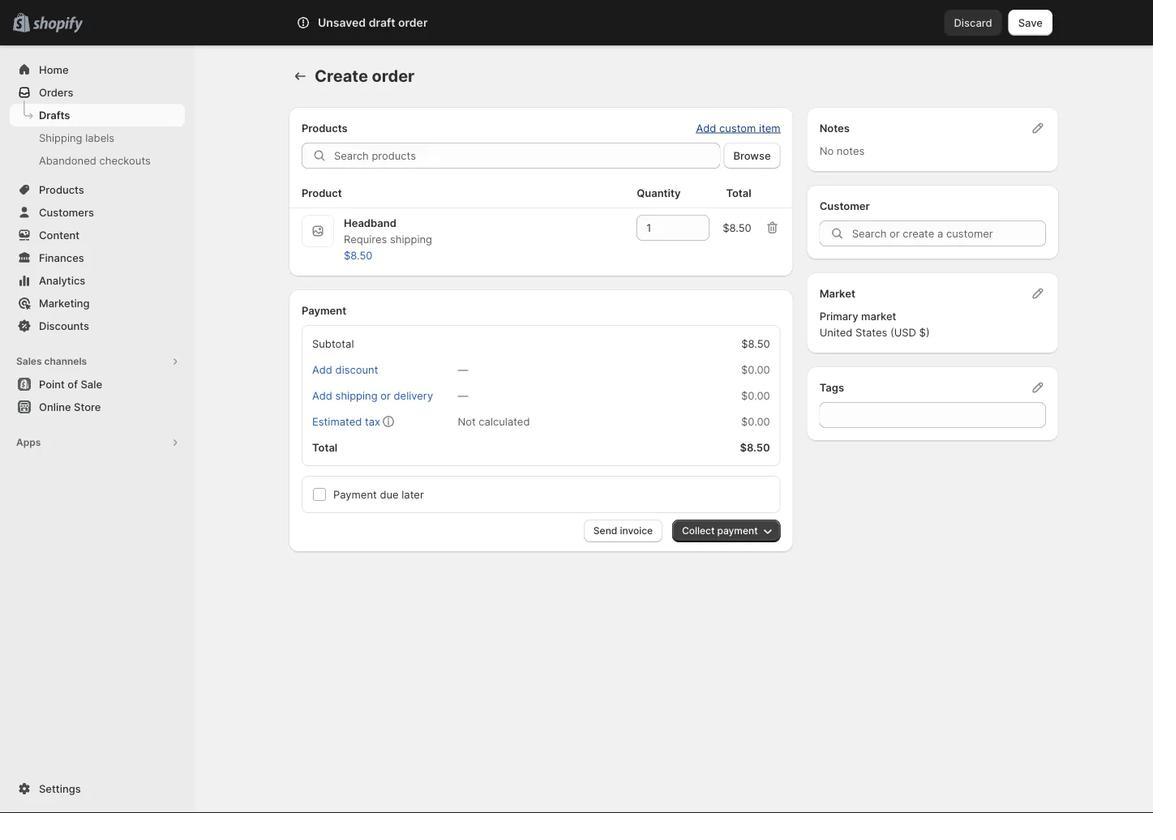 Task type: vqa. For each thing, say whether or not it's contained in the screenshot.
'Search Collections' TEXT FIELD
no



Task type: describe. For each thing, give the bounding box(es) containing it.
estimated tax button
[[303, 411, 390, 433]]

settings link
[[10, 778, 185, 801]]

browse
[[734, 149, 771, 162]]

requires
[[344, 233, 387, 245]]

collect payment
[[682, 525, 758, 537]]

item
[[759, 122, 781, 134]]

send invoice
[[594, 525, 653, 537]]

discard link
[[945, 10, 1003, 36]]

marketing
[[39, 297, 90, 310]]

headband requires shipping
[[344, 217, 432, 245]]

collect payment button
[[673, 520, 781, 543]]

united
[[820, 326, 853, 339]]

primary market united states (usd $)
[[820, 310, 930, 339]]

quantity
[[637, 187, 681, 199]]

point of sale link
[[10, 373, 185, 396]]

collect
[[682, 525, 715, 537]]

payment for payment due later
[[333, 488, 377, 501]]

analytics
[[39, 274, 85, 287]]

discounts
[[39, 320, 89, 332]]

discounts link
[[10, 315, 185, 338]]

no
[[820, 144, 834, 157]]

— for add discount
[[458, 363, 468, 376]]

market
[[820, 287, 856, 300]]

add custom item button
[[687, 117, 791, 140]]

online store
[[39, 401, 101, 413]]

payment
[[718, 525, 758, 537]]

later
[[402, 488, 424, 501]]

tax
[[365, 415, 381, 428]]

products link
[[10, 178, 185, 201]]

orders link
[[10, 81, 185, 104]]

no notes
[[820, 144, 865, 157]]

1 vertical spatial products
[[39, 183, 84, 196]]

$0.00 for add discount
[[742, 363, 770, 376]]

abandoned checkouts link
[[10, 149, 185, 172]]

create order
[[315, 66, 415, 86]]

apps button
[[10, 432, 185, 454]]

— for add shipping or delivery
[[458, 389, 468, 402]]

shipping labels
[[39, 131, 114, 144]]

apps
[[16, 437, 41, 449]]

0 vertical spatial products
[[302, 122, 348, 134]]

search
[[368, 16, 403, 29]]

$0.00 for add shipping or delivery
[[742, 389, 770, 402]]

online
[[39, 401, 71, 413]]

tags
[[820, 381, 845, 394]]

add discount
[[312, 363, 378, 376]]

$8.50 inside button
[[344, 249, 373, 262]]

shipping inside button
[[336, 389, 378, 402]]

due
[[380, 488, 399, 501]]

estimated
[[312, 415, 362, 428]]

settings
[[39, 783, 81, 795]]

finances
[[39, 252, 84, 264]]

primary
[[820, 310, 859, 322]]

product
[[302, 187, 342, 199]]

sales channels
[[16, 356, 87, 368]]

labels
[[85, 131, 114, 144]]

unsaved
[[318, 16, 366, 30]]

1 vertical spatial total
[[312, 441, 338, 454]]

home
[[39, 63, 69, 76]]

save button
[[1009, 10, 1053, 36]]



Task type: locate. For each thing, give the bounding box(es) containing it.
1 vertical spatial —
[[458, 389, 468, 402]]

home link
[[10, 58, 185, 81]]

1 $0.00 from the top
[[742, 363, 770, 376]]

shipping
[[390, 233, 432, 245], [336, 389, 378, 402]]

invoice
[[620, 525, 653, 537]]

2 $0.00 from the top
[[742, 389, 770, 402]]

drafts
[[39, 109, 70, 121]]

Search products text field
[[334, 143, 721, 169]]

browse button
[[724, 143, 781, 169]]

payment left due
[[333, 488, 377, 501]]

sale
[[81, 378, 102, 391]]

add for add shipping or delivery
[[312, 389, 333, 402]]

customer
[[820, 200, 870, 212]]

1 vertical spatial shipping
[[336, 389, 378, 402]]

add
[[697, 122, 717, 134], [312, 363, 333, 376], [312, 389, 333, 402]]

shipping inside the headband requires shipping
[[390, 233, 432, 245]]

point of sale button
[[0, 373, 195, 396]]

point
[[39, 378, 65, 391]]

analytics link
[[10, 269, 185, 292]]

add up estimated
[[312, 389, 333, 402]]

0 horizontal spatial products
[[39, 183, 84, 196]]

shipping labels link
[[10, 127, 185, 149]]

subtotal
[[312, 338, 354, 350]]

—
[[458, 363, 468, 376], [458, 389, 468, 402]]

order right 'create'
[[372, 66, 415, 86]]

store
[[74, 401, 101, 413]]

checkouts
[[99, 154, 151, 167]]

calculated
[[479, 415, 530, 428]]

not
[[458, 415, 476, 428]]

states
[[856, 326, 888, 339]]

content link
[[10, 224, 185, 247]]

payment for payment
[[302, 304, 347, 317]]

2 vertical spatial $0.00
[[742, 415, 770, 428]]

0 vertical spatial total
[[726, 187, 752, 199]]

send invoice button
[[584, 520, 663, 543]]

0 vertical spatial shipping
[[390, 233, 432, 245]]

products
[[302, 122, 348, 134], [39, 183, 84, 196]]

shipping down headband
[[390, 233, 432, 245]]

0 vertical spatial —
[[458, 363, 468, 376]]

add shipping or delivery
[[312, 389, 433, 402]]

1 horizontal spatial products
[[302, 122, 348, 134]]

order right "draft"
[[398, 16, 428, 30]]

sales
[[16, 356, 42, 368]]

draft
[[369, 16, 396, 30]]

discard
[[954, 16, 993, 29]]

content
[[39, 229, 80, 241]]

add for add custom item
[[697, 122, 717, 134]]

orders
[[39, 86, 73, 99]]

shipping
[[39, 131, 82, 144]]

1 vertical spatial $0.00
[[742, 389, 770, 402]]

2 — from the top
[[458, 389, 468, 402]]

(usd
[[891, 326, 917, 339]]

add shipping or delivery button
[[303, 385, 443, 407]]

1 vertical spatial payment
[[333, 488, 377, 501]]

finances link
[[10, 247, 185, 269]]

send
[[594, 525, 618, 537]]

None number field
[[637, 215, 686, 241]]

online store button
[[0, 396, 195, 419]]

custom
[[720, 122, 756, 134]]

add down subtotal
[[312, 363, 333, 376]]

0 vertical spatial add
[[697, 122, 717, 134]]

add inside button
[[697, 122, 717, 134]]

channels
[[44, 356, 87, 368]]

search button
[[342, 10, 812, 36]]

notes
[[820, 122, 850, 134]]

3 $0.00 from the top
[[742, 415, 770, 428]]

abandoned
[[39, 154, 96, 167]]

add for add discount
[[312, 363, 333, 376]]

$)
[[920, 326, 930, 339]]

0 vertical spatial $0.00
[[742, 363, 770, 376]]

of
[[68, 378, 78, 391]]

delivery
[[394, 389, 433, 402]]

or
[[381, 389, 391, 402]]

1 horizontal spatial total
[[726, 187, 752, 199]]

estimated tax
[[312, 415, 381, 428]]

add discount button
[[303, 359, 388, 381]]

add left custom
[[697, 122, 717, 134]]

0 vertical spatial order
[[398, 16, 428, 30]]

Search or create a customer text field
[[852, 221, 1047, 247]]

1 horizontal spatial shipping
[[390, 233, 432, 245]]

products up customers
[[39, 183, 84, 196]]

drafts link
[[10, 104, 185, 127]]

0 horizontal spatial total
[[312, 441, 338, 454]]

customers link
[[10, 201, 185, 224]]

sales channels button
[[10, 350, 185, 373]]

point of sale
[[39, 378, 102, 391]]

notes
[[837, 144, 865, 157]]

shipping down 'discount'
[[336, 389, 378, 402]]

$8.50 button
[[334, 244, 382, 267]]

not calculated
[[458, 415, 530, 428]]

total
[[726, 187, 752, 199], [312, 441, 338, 454]]

0 horizontal spatial shipping
[[336, 389, 378, 402]]

None text field
[[820, 402, 1047, 428]]

1 vertical spatial order
[[372, 66, 415, 86]]

0 vertical spatial payment
[[302, 304, 347, 317]]

discount
[[336, 363, 378, 376]]

total down estimated
[[312, 441, 338, 454]]

customers
[[39, 206, 94, 219]]

create
[[315, 66, 368, 86]]

2 vertical spatial add
[[312, 389, 333, 402]]

1 — from the top
[[458, 363, 468, 376]]

products down 'create'
[[302, 122, 348, 134]]

market
[[862, 310, 897, 322]]

abandoned checkouts
[[39, 154, 151, 167]]

save
[[1019, 16, 1043, 29]]

marketing link
[[10, 292, 185, 315]]

total down browse button
[[726, 187, 752, 199]]

payment due later
[[333, 488, 424, 501]]

unsaved draft order
[[318, 16, 428, 30]]

headband
[[344, 217, 397, 229]]

1 vertical spatial add
[[312, 363, 333, 376]]

payment up subtotal
[[302, 304, 347, 317]]

online store link
[[10, 396, 185, 419]]

shopify image
[[33, 17, 83, 33]]



